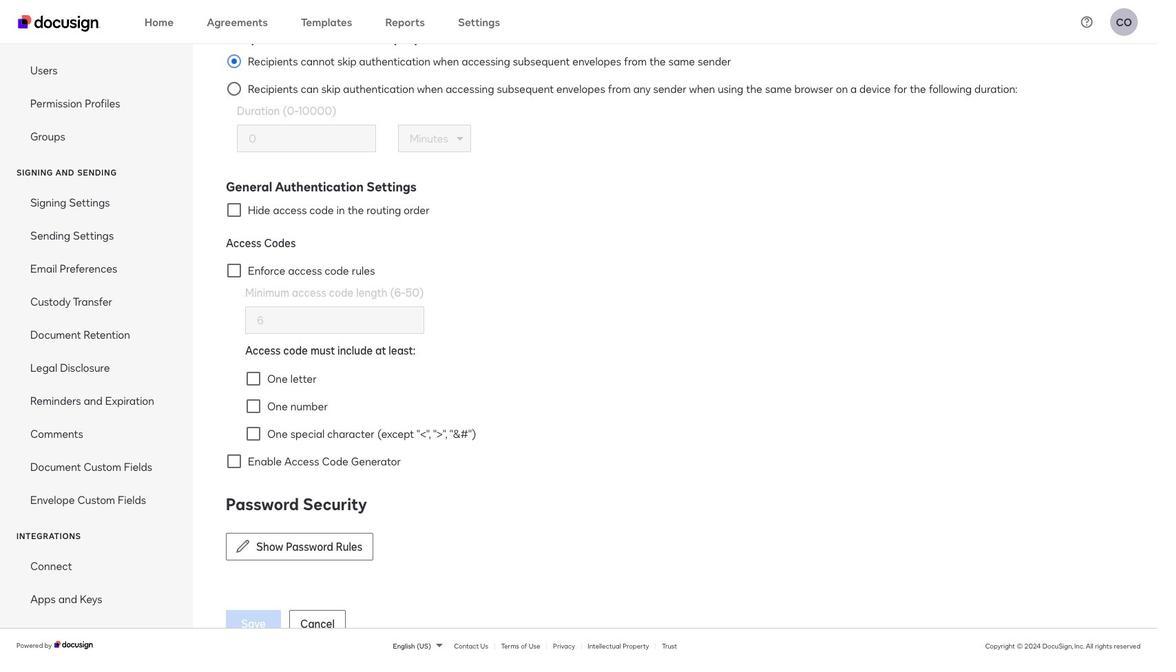 Task type: locate. For each thing, give the bounding box(es) containing it.
option group
[[226, 28, 1125, 166]]

docusign admin image
[[18, 15, 101, 31]]

users and groups element
[[0, 54, 193, 153]]

logo image
[[55, 642, 94, 650]]

signing and sending element
[[0, 186, 193, 517]]

None text field
[[238, 125, 376, 152]]

None text field
[[246, 308, 423, 334]]

integrations element
[[0, 550, 193, 664]]



Task type: vqa. For each thing, say whether or not it's contained in the screenshot.
Users and Groups element
yes



